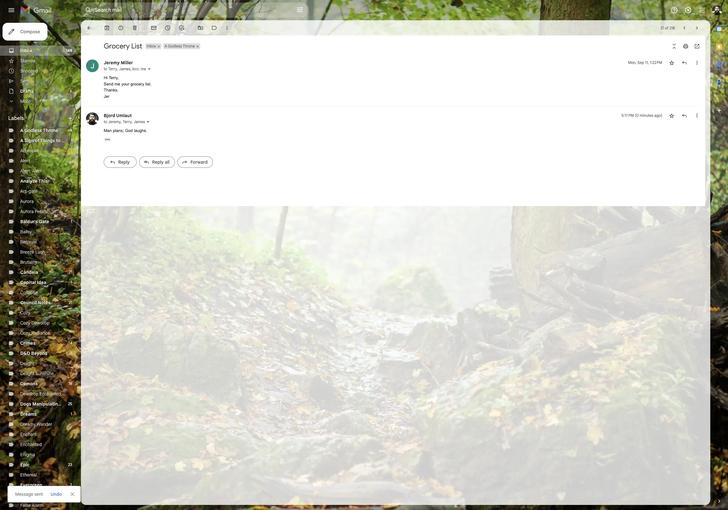 Task type: describe. For each thing, give the bounding box(es) containing it.
sep
[[638, 60, 645, 65]]

enchanted link
[[20, 442, 42, 447]]

reply for reply all
[[152, 159, 164, 165]]

drafts
[[20, 88, 34, 94]]

undo
[[51, 491, 62, 497]]

newer image
[[682, 25, 688, 31]]

reply all
[[152, 159, 170, 165]]

back to inbox image
[[86, 25, 92, 31]]

fake news
[[20, 492, 42, 498]]

forward
[[191, 159, 208, 165]]

25
[[68, 401, 72, 406]]

not starred image for bjord umlaut
[[669, 112, 676, 119]]

compose button
[[3, 23, 48, 41]]

settings image
[[685, 6, 693, 14]]

more button
[[0, 96, 76, 106]]

, down jeremy miller
[[117, 66, 118, 71]]

snooze image
[[165, 25, 171, 31]]

bjord
[[104, 113, 115, 118]]

thanks,
[[104, 88, 118, 92]]

analyze this link
[[20, 178, 48, 184]]

collapse
[[20, 290, 38, 295]]

archive image
[[104, 25, 110, 31]]

218
[[670, 25, 676, 30]]

gate
[[29, 188, 38, 194]]

miller
[[121, 60, 133, 66]]

inbox for inbox link
[[20, 48, 32, 54]]

bcc:
[[132, 66, 140, 71]]

advanced search options image
[[294, 3, 306, 16]]

older image
[[695, 25, 701, 31]]

false alarm
[[20, 502, 44, 508]]

1 for baldur's gate
[[71, 219, 72, 224]]

more image
[[224, 25, 231, 31]]

1 vertical spatial james
[[134, 119, 145, 124]]

grocery
[[104, 42, 130, 50]]

breeze
[[20, 249, 34, 255]]

ethereal
[[20, 472, 37, 478]]

delight sunshine
[[20, 371, 54, 376]]

baldur's gate
[[20, 219, 49, 224]]

council notes
[[20, 300, 50, 306]]

cozy for cozy "link"
[[20, 310, 30, 316]]

mark as unread image
[[151, 25, 157, 31]]

1:22 pm
[[651, 60, 663, 65]]

labels navigation
[[0, 20, 81, 510]]

sent link
[[20, 78, 29, 84]]

delight link
[[20, 361, 34, 366]]

art-gate
[[20, 188, 38, 194]]

capital idea link
[[20, 280, 46, 285]]

aurora petals link
[[20, 209, 47, 214]]

idea
[[37, 280, 46, 285]]

labels
[[8, 115, 24, 122]]

drafts link
[[20, 88, 34, 94]]

a godless throne for a godless throne button
[[165, 44, 195, 48]]

1 for a sign of things to come
[[71, 138, 72, 143]]

radiance
[[31, 330, 50, 336]]

14
[[69, 341, 72, 345]]

a for 4
[[20, 128, 23, 133]]

a inside button
[[165, 44, 167, 48]]

analyze
[[20, 178, 37, 184]]

message
[[15, 491, 33, 497]]

18
[[69, 381, 72, 386]]

false alarm link
[[20, 502, 44, 508]]

a godless throne link
[[20, 128, 58, 133]]

not starred checkbox for umlaut
[[669, 112, 676, 119]]

cozy link
[[20, 310, 30, 316]]

0 vertical spatial jeremy
[[104, 60, 120, 66]]

council
[[20, 300, 37, 306]]

dreamy wander link
[[20, 421, 52, 427]]

man plans; god laughs.
[[104, 128, 147, 133]]

3
[[70, 351, 72, 356]]

candela
[[20, 269, 38, 275]]

0 vertical spatial of
[[666, 25, 669, 30]]

analyze this
[[20, 178, 48, 184]]

show trimmed content image
[[104, 138, 111, 141]]

mon, sep 11, 1:22 pm cell
[[629, 60, 663, 66]]

cozy for cozy radiance
[[20, 330, 30, 336]]

notes
[[38, 300, 50, 306]]

false
[[20, 502, 31, 508]]

0 horizontal spatial james
[[119, 66, 131, 71]]

your
[[121, 82, 129, 86]]

more
[[20, 98, 31, 104]]

delight for delight sunshine
[[20, 371, 34, 376]]

brutality link
[[20, 259, 37, 265]]

reply for reply
[[118, 159, 130, 165]]

throne for a godless throne link
[[43, 128, 58, 133]]

come
[[62, 138, 74, 143]]

to for bjord
[[104, 119, 107, 124]]

dreamy
[[20, 421, 36, 427]]

main menu image
[[8, 6, 15, 14]]

aurora link
[[20, 199, 34, 204]]

ballsy link
[[20, 229, 32, 235]]

1 vertical spatial terry
[[123, 119, 132, 124]]

to for jeremy
[[104, 66, 107, 71]]

to terry , james , bcc: me
[[104, 66, 146, 71]]

baldur's gate link
[[20, 219, 49, 224]]

4
[[70, 128, 72, 133]]

starred
[[20, 58, 35, 64]]

starred link
[[20, 58, 35, 64]]

Search mail text field
[[95, 7, 279, 13]]

dreamy wander
[[20, 421, 52, 427]]

petals
[[35, 209, 47, 214]]

dewdrop enchanted
[[20, 391, 61, 397]]

1 vertical spatial enchanted
[[20, 442, 42, 447]]

betrayal
[[20, 239, 37, 245]]

godless for a godless throne link
[[24, 128, 42, 133]]

art-
[[20, 188, 29, 194]]

labels image
[[212, 25, 218, 31]]

hi
[[104, 75, 108, 80]]

inbox link
[[20, 48, 32, 54]]

1 vertical spatial dewdrop
[[20, 391, 38, 397]]

mon, sep 11, 1:22 pm
[[629, 60, 663, 65]]

alert,
[[20, 168, 31, 174]]

aurora for aurora petals
[[20, 209, 34, 214]]

throne for a godless throne button
[[183, 44, 195, 48]]

, down umlaut
[[121, 119, 122, 124]]

beyond
[[31, 351, 48, 356]]

21 for council notes
[[69, 300, 72, 305]]

5:17 pm (0 minutes ago) cell
[[622, 112, 663, 119]]

labels heading
[[8, 115, 67, 122]]

list containing jeremy miller
[[81, 53, 701, 173]]

breeze lush link
[[20, 249, 45, 255]]

sign
[[24, 138, 34, 143]]

crimes
[[20, 340, 36, 346]]

a for 1
[[20, 138, 23, 143]]

sent
[[34, 491, 43, 497]]

snoozed
[[20, 68, 38, 74]]



Task type: locate. For each thing, give the bounding box(es) containing it.
1 vertical spatial godless
[[24, 128, 42, 133]]

adjective link
[[20, 148, 39, 154]]

enchanted up manipulating
[[40, 391, 61, 397]]

things
[[40, 138, 55, 143]]

tab list
[[711, 20, 729, 487]]

delete image
[[132, 25, 138, 31]]

1 right the idea
[[71, 280, 72, 285]]

1 down 4 on the left top
[[71, 138, 72, 143]]

forward link
[[178, 156, 213, 168]]

fake
[[20, 492, 30, 498]]

alert
[[8, 15, 719, 502]]

me down terry,
[[115, 82, 120, 86]]

1 horizontal spatial terry
[[123, 119, 132, 124]]

brutality
[[20, 259, 37, 265]]

0 vertical spatial dewdrop
[[31, 320, 50, 326]]

2 vertical spatial 21
[[69, 300, 72, 305]]

0 vertical spatial not starred checkbox
[[669, 60, 676, 66]]

1 cozy from the top
[[20, 310, 30, 316]]

0 vertical spatial throne
[[183, 44, 195, 48]]

not starred image
[[669, 60, 676, 66], [669, 112, 676, 119]]

1 horizontal spatial inbox
[[147, 44, 156, 48]]

2 not starred checkbox from the top
[[669, 112, 676, 119]]

reply down man plans; god laughs.
[[118, 159, 130, 165]]

show details image for miller
[[147, 67, 151, 71]]

1 horizontal spatial alert
[[32, 168, 42, 174]]

a godless throne inside a godless throne button
[[165, 44, 195, 48]]

0 horizontal spatial of
[[35, 138, 39, 143]]

21 of 218
[[661, 25, 676, 30]]

terry
[[108, 66, 117, 71], [123, 119, 132, 124]]

hi terry, send me your grocery list. thanks, jer
[[104, 75, 153, 99]]

show details image for umlaut
[[146, 120, 150, 124]]

epic link
[[20, 462, 30, 468]]

show details image up 'laughs.'
[[146, 120, 150, 124]]

throne down 'add to tasks' icon
[[183, 44, 195, 48]]

message sent
[[15, 491, 43, 497]]

2 cozy from the top
[[20, 320, 30, 326]]

1 vertical spatial not starred image
[[669, 112, 676, 119]]

1 right this
[[71, 179, 72, 183]]

a down the 'labels'
[[20, 128, 23, 133]]

a left the sign
[[20, 138, 23, 143]]

148
[[66, 48, 72, 53]]

2 reply from the left
[[152, 159, 164, 165]]

not starred checkbox for miller
[[669, 60, 676, 66]]

of left 218
[[666, 25, 669, 30]]

alert up 'analyze this' 'link'
[[32, 168, 42, 174]]

2 not starred image from the top
[[669, 112, 676, 119]]

alert up the "alert,"
[[20, 158, 30, 164]]

man
[[104, 128, 112, 133]]

dreams
[[20, 411, 37, 417]]

6
[[70, 89, 72, 93]]

1 not starred checkbox from the top
[[669, 60, 676, 66]]

a right 'inbox' button
[[165, 44, 167, 48]]

, up the god
[[132, 119, 133, 124]]

0 vertical spatial enchanted
[[40, 391, 61, 397]]

godless inside labels navigation
[[24, 128, 42, 133]]

search mail image
[[83, 4, 94, 16]]

cozy down cozy "link"
[[20, 320, 30, 326]]

dewdrop down demons
[[20, 391, 38, 397]]

0 horizontal spatial throne
[[43, 128, 58, 133]]

0 vertical spatial a
[[165, 44, 167, 48]]

umlaut
[[116, 113, 132, 118]]

2 vertical spatial to
[[56, 138, 61, 143]]

dogs manipulating time link
[[20, 401, 72, 407]]

2 delight from the top
[[20, 371, 34, 376]]

2 aurora from the top
[[20, 209, 34, 214]]

1 vertical spatial a godless throne
[[20, 128, 58, 133]]

gmail image
[[20, 4, 55, 16]]

inbox up the starred
[[20, 48, 32, 54]]

godless up the sign
[[24, 128, 42, 133]]

baldur's
[[20, 219, 38, 224]]

throne
[[183, 44, 195, 48], [43, 128, 58, 133]]

1 aurora from the top
[[20, 199, 34, 204]]

godless down 'add to tasks' icon
[[168, 44, 182, 48]]

enchanted down enchant
[[20, 442, 42, 447]]

0 vertical spatial to
[[104, 66, 107, 71]]

evergreen
[[20, 482, 42, 488]]

5 1 from the top
[[71, 412, 72, 416]]

1 vertical spatial cozy
[[20, 320, 30, 326]]

capital idea
[[20, 280, 46, 285]]

reply link
[[104, 156, 137, 168]]

crimes link
[[20, 340, 36, 346]]

5:17 pm
[[622, 113, 635, 118]]

bjord umlaut
[[104, 113, 132, 118]]

compose
[[20, 29, 40, 35]]

1 vertical spatial to
[[104, 119, 107, 124]]

0 vertical spatial show details image
[[147, 67, 151, 71]]

inbox for 'inbox' button
[[147, 44, 156, 48]]

delight sunshine link
[[20, 371, 54, 376]]

1 vertical spatial of
[[35, 138, 39, 143]]

of
[[666, 25, 669, 30], [35, 138, 39, 143]]

dogs manipulating time
[[20, 401, 72, 407]]

inbox inside labels navigation
[[20, 48, 32, 54]]

cozy for cozy dewdrop
[[20, 320, 30, 326]]

this
[[38, 178, 48, 184]]

dogs
[[20, 401, 31, 407]]

Not starred checkbox
[[669, 60, 676, 66], [669, 112, 676, 119]]

report spam image
[[118, 25, 124, 31]]

alert, alert
[[20, 168, 42, 174]]

james up 'laughs.'
[[134, 119, 145, 124]]

ethereal link
[[20, 472, 37, 478]]

inbox inside button
[[147, 44, 156, 48]]

a godless throne for a godless throne link
[[20, 128, 58, 133]]

plans;
[[113, 128, 124, 133]]

list
[[81, 53, 701, 173]]

terry,
[[109, 75, 119, 80]]

me right bcc:
[[141, 66, 146, 71]]

None search field
[[81, 3, 309, 18]]

show details image right bcc:
[[147, 67, 151, 71]]

1 vertical spatial jeremy
[[108, 119, 121, 124]]

delight down d&d
[[20, 361, 34, 366]]

support image
[[671, 6, 679, 14]]

2 vertical spatial cozy
[[20, 330, 30, 336]]

a godless throne button
[[163, 43, 196, 49]]

aurora for aurora link
[[20, 199, 34, 204]]

1 vertical spatial 21
[[69, 270, 72, 275]]

0 horizontal spatial reply
[[118, 159, 130, 165]]

1 vertical spatial not starred checkbox
[[669, 112, 676, 119]]

capital
[[20, 280, 36, 285]]

adjective
[[20, 148, 39, 154]]

not starred image right 1:22 pm
[[669, 60, 676, 66]]

delight down delight link
[[20, 371, 34, 376]]

1 horizontal spatial a godless throne
[[165, 44, 195, 48]]

1 vertical spatial throne
[[43, 128, 58, 133]]

0 horizontal spatial me
[[115, 82, 120, 86]]

0 vertical spatial 21
[[661, 25, 665, 30]]

terry down umlaut
[[123, 119, 132, 124]]

1 for dreams
[[71, 412, 72, 416]]

godless for a godless throne button
[[168, 44, 182, 48]]

(0
[[636, 113, 640, 118]]

reply left 'all'
[[152, 159, 164, 165]]

0 vertical spatial cozy
[[20, 310, 30, 316]]

of inside labels navigation
[[35, 138, 39, 143]]

0 vertical spatial a godless throne
[[165, 44, 195, 48]]

4 1 from the top
[[71, 280, 72, 285]]

1 vertical spatial aurora
[[20, 209, 34, 214]]

a sign of things to come
[[20, 138, 74, 143]]

aurora down aurora link
[[20, 209, 34, 214]]

3 1 from the top
[[71, 219, 72, 224]]

0 vertical spatial godless
[[168, 44, 182, 48]]

1 vertical spatial delight
[[20, 371, 34, 376]]

1 vertical spatial alert
[[32, 168, 42, 174]]

1 horizontal spatial throne
[[183, 44, 195, 48]]

0 vertical spatial delight
[[20, 361, 34, 366]]

2 1 from the top
[[71, 179, 72, 183]]

,
[[117, 66, 118, 71], [131, 66, 132, 71], [121, 119, 122, 124], [132, 119, 133, 124]]

to left come
[[56, 138, 61, 143]]

d&d
[[20, 351, 30, 356]]

not starred checkbox right ago)
[[669, 112, 676, 119]]

me inside hi terry, send me your grocery list. thanks, jer
[[115, 82, 120, 86]]

23
[[68, 462, 72, 467]]

0 horizontal spatial alert
[[20, 158, 30, 164]]

1 for analyze this
[[71, 179, 72, 183]]

1 horizontal spatial me
[[141, 66, 146, 71]]

to up hi
[[104, 66, 107, 71]]

not starred image right ago)
[[669, 112, 676, 119]]

show details image
[[147, 67, 151, 71], [146, 120, 150, 124]]

1 vertical spatial show details image
[[146, 120, 150, 124]]

1 horizontal spatial godless
[[168, 44, 182, 48]]

news
[[31, 492, 42, 498]]

godless inside button
[[168, 44, 182, 48]]

cozy radiance link
[[20, 330, 50, 336]]

jer
[[104, 94, 110, 99]]

a sign of things to come link
[[20, 138, 74, 143]]

3 cozy from the top
[[20, 330, 30, 336]]

a godless throne down 'add to tasks' icon
[[165, 44, 195, 48]]

god
[[125, 128, 133, 133]]

epic
[[20, 462, 30, 468]]

d&d beyond link
[[20, 351, 48, 356]]

grocery list
[[104, 42, 142, 50]]

dewdrop up radiance
[[31, 320, 50, 326]]

candela link
[[20, 269, 38, 275]]

not starred image for jeremy miller
[[669, 60, 676, 66]]

1 1 from the top
[[71, 138, 72, 143]]

0 horizontal spatial terry
[[108, 66, 117, 71]]

0 horizontal spatial a godless throne
[[20, 128, 58, 133]]

inbox right list
[[147, 44, 156, 48]]

aurora down art-gate
[[20, 199, 34, 204]]

0 horizontal spatial inbox
[[20, 48, 32, 54]]

jeremy down bjord umlaut
[[108, 119, 121, 124]]

james down "miller"
[[119, 66, 131, 71]]

throne up things in the left top of the page
[[43, 128, 58, 133]]

aurora petals
[[20, 209, 47, 214]]

1 horizontal spatial james
[[134, 119, 145, 124]]

to inside labels navigation
[[56, 138, 61, 143]]

inbox
[[147, 44, 156, 48], [20, 48, 32, 54]]

not starred checkbox right 1:22 pm
[[669, 60, 676, 66]]

cozy
[[20, 310, 30, 316], [20, 320, 30, 326], [20, 330, 30, 336]]

a godless throne
[[165, 44, 195, 48], [20, 128, 58, 133]]

0 vertical spatial not starred image
[[669, 60, 676, 66]]

cozy up crimes link
[[20, 330, 30, 336]]

alarm
[[32, 502, 44, 508]]

art-gate link
[[20, 188, 38, 194]]

, left bcc:
[[131, 66, 132, 71]]

1 vertical spatial me
[[115, 82, 120, 86]]

1 reply from the left
[[118, 159, 130, 165]]

1 horizontal spatial of
[[666, 25, 669, 30]]

0 vertical spatial terry
[[108, 66, 117, 71]]

cozy radiance
[[20, 330, 50, 336]]

0 vertical spatial aurora
[[20, 199, 34, 204]]

enchanted
[[40, 391, 61, 397], [20, 442, 42, 447]]

1 for capital idea
[[71, 280, 72, 285]]

1 right gate
[[71, 219, 72, 224]]

time
[[62, 401, 72, 407]]

jeremy miller
[[104, 60, 133, 66]]

to down bjord
[[104, 119, 107, 124]]

throne inside button
[[183, 44, 195, 48]]

jeremy
[[104, 60, 120, 66], [108, 119, 121, 124]]

jeremy up to terry , james , bcc: me
[[104, 60, 120, 66]]

11,
[[646, 60, 650, 65]]

council notes link
[[20, 300, 50, 306]]

1 vertical spatial a
[[20, 128, 23, 133]]

0 vertical spatial alert
[[20, 158, 30, 164]]

21 for candela
[[69, 270, 72, 275]]

1 down 25
[[71, 412, 72, 416]]

of right the sign
[[35, 138, 39, 143]]

move to image
[[198, 25, 204, 31]]

enigma
[[20, 452, 35, 458]]

demons link
[[20, 381, 38, 387]]

gate
[[39, 219, 49, 224]]

send
[[104, 82, 113, 86]]

2 vertical spatial a
[[20, 138, 23, 143]]

cozy down council at the left bottom
[[20, 310, 30, 316]]

1
[[71, 138, 72, 143], [71, 179, 72, 183], [71, 219, 72, 224], [71, 280, 72, 285], [71, 412, 72, 416]]

0 vertical spatial james
[[119, 66, 131, 71]]

0 horizontal spatial godless
[[24, 128, 42, 133]]

1 delight from the top
[[20, 361, 34, 366]]

delight for delight link
[[20, 361, 34, 366]]

add to tasks image
[[179, 25, 185, 31]]

1 horizontal spatial reply
[[152, 159, 164, 165]]

alert containing message sent
[[8, 15, 719, 502]]

wander
[[37, 421, 52, 427]]

0 vertical spatial me
[[141, 66, 146, 71]]

alert
[[20, 158, 30, 164], [32, 168, 42, 174]]

throne inside labels navigation
[[43, 128, 58, 133]]

1 not starred image from the top
[[669, 60, 676, 66]]

terry down jeremy miller
[[108, 66, 117, 71]]

a godless throne down the labels heading
[[20, 128, 58, 133]]

dewdrop
[[31, 320, 50, 326], [20, 391, 38, 397]]

a godless throne inside labels navigation
[[20, 128, 58, 133]]

undo alert
[[48, 489, 64, 500]]

cozy dewdrop link
[[20, 320, 50, 326]]



Task type: vqa. For each thing, say whether or not it's contained in the screenshot.
Get started with Gmail main content
no



